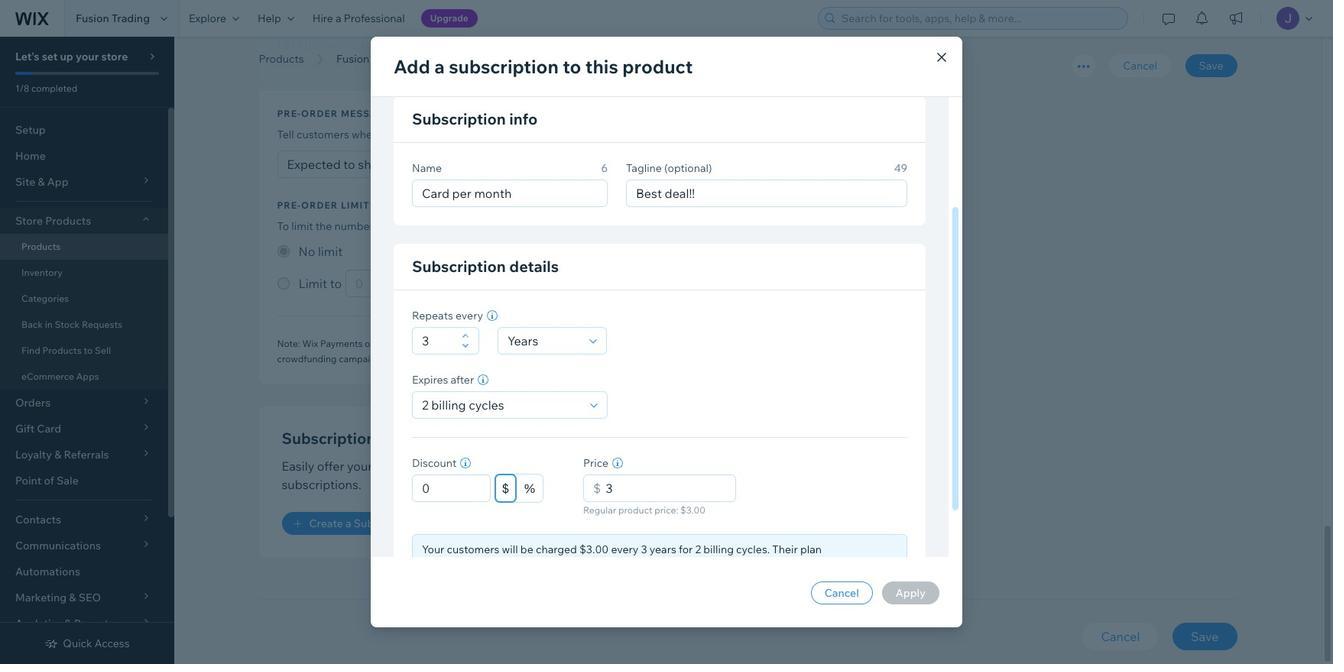 Task type: vqa. For each thing, say whether or not it's contained in the screenshot.
second Set Up from the top
no



Task type: locate. For each thing, give the bounding box(es) containing it.
customers for buy
[[298, 37, 358, 52]]

payments
[[320, 338, 363, 350]]

for right available on the top of the page
[[464, 220, 479, 234]]

subscription down available on the top of the page
[[412, 257, 506, 276]]

or right shipped
[[521, 128, 531, 142]]

or inside let customers buy this product before it's released or when it's out of stock. learn about pre-order
[[567, 37, 579, 52]]

customers inside let customers buy this product before it's released or when it's out of stock. learn about pre-order
[[298, 37, 358, 52]]

your
[[76, 50, 99, 63], [347, 459, 373, 474]]

for inside subscriptions form
[[464, 220, 479, 234]]

pre- down e.g., coffee of the month field
[[481, 220, 501, 234]]

2 vertical spatial when
[[472, 338, 496, 350]]

1 horizontal spatial $
[[593, 481, 601, 496]]

back in stock requests link
[[0, 312, 168, 338]]

on
[[429, 459, 444, 474]]

0 vertical spatial 6
[[601, 161, 608, 175]]

when
[[582, 37, 613, 52], [352, 128, 379, 142], [472, 338, 496, 350]]

let
[[277, 37, 295, 52]]

1 vertical spatial products link
[[0, 234, 168, 260]]

select field down expires after
[[417, 392, 586, 418]]

$3.00 right the price:
[[680, 505, 705, 516]]

1 it's from the left
[[497, 37, 513, 52]]

1 vertical spatial select field
[[417, 392, 586, 418]]

customers up expire
[[447, 543, 500, 557]]

for left the 2
[[679, 543, 693, 557]]

a right add
[[434, 55, 445, 78]]

customers
[[298, 37, 358, 52], [297, 128, 349, 142], [447, 543, 500, 557]]

start
[[533, 220, 556, 234]]

pre- inside let customers buy this product before it's released or when it's out of stock. learn about pre-order
[[348, 55, 371, 71]]

products link
[[251, 51, 312, 67], [0, 234, 168, 260]]

product up name
[[402, 128, 441, 142]]

subscription
[[412, 109, 506, 128], [412, 257, 506, 276], [354, 517, 418, 531]]

3
[[641, 543, 647, 557]]

with
[[543, 459, 568, 474]]

0 vertical spatial products
[[514, 338, 553, 350]]

when left out
[[582, 37, 613, 52]]

0 number field down on
[[417, 475, 485, 501]]

1 horizontal spatial are
[[796, 338, 810, 350]]

offer
[[317, 459, 344, 474]]

learn left "how"
[[723, 220, 751, 234]]

be inside subscriptions form
[[462, 128, 475, 142]]

are left "delivered"
[[555, 338, 568, 350]]

0 horizontal spatial for
[[464, 220, 479, 234]]

pre- left toy
[[348, 55, 371, 71]]

6 left tagline
[[601, 161, 608, 175]]

product
[[409, 37, 454, 52], [622, 55, 693, 78], [402, 128, 441, 142], [618, 505, 653, 516]]

6 left years.
[[499, 557, 506, 571]]

products down help button
[[259, 52, 304, 66]]

0 horizontal spatial every
[[456, 309, 483, 323]]

0 vertical spatial customers
[[298, 37, 358, 52]]

0 vertical spatial after
[[451, 373, 474, 387]]

ecommerce apps link
[[0, 364, 168, 390]]

subscription inside create a subscription "button"
[[354, 517, 418, 531]]

to left the sell
[[84, 345, 93, 356]]

1 horizontal spatial will
[[444, 128, 460, 142]]

1 vertical spatial fusion
[[336, 52, 369, 66]]

2 horizontal spatial when
[[582, 37, 613, 52]]

2 vertical spatial pre-
[[425, 338, 443, 350]]

1 vertical spatial $3.00
[[579, 543, 609, 557]]

1 vertical spatial every
[[611, 543, 639, 557]]

0 horizontal spatial your
[[76, 50, 99, 63]]

a right part
[[858, 338, 863, 350]]

fusion left trading
[[76, 11, 109, 25]]

a inside easily offer your products on a recurring basis with subscriptions.
[[447, 459, 453, 474]]

2 pre- from the top
[[277, 200, 301, 211]]

learn down let
[[277, 55, 309, 71]]

1 vertical spatial learn
[[723, 220, 751, 234]]

2 vertical spatial subscription
[[354, 517, 418, 531]]

2 vertical spatial order
[[301, 200, 338, 211]]

products link down store products
[[0, 234, 168, 260]]

when down message
[[352, 128, 379, 142]]

subscriptions.
[[282, 477, 361, 493]]

will left shipped
[[444, 128, 460, 142]]

0 number field up the price:
[[601, 475, 731, 501]]

order up number
[[301, 200, 338, 211]]

inventory.
[[672, 220, 720, 234]]

every up orders on the left
[[456, 309, 483, 323]]

1 vertical spatial after
[[473, 557, 497, 571]]

1/8
[[15, 83, 29, 94]]

1 horizontal spatial learn
[[723, 220, 751, 234]]

repeats every
[[412, 309, 483, 323]]

customers inside the your customers will be charged $3.00 every 3 years for 2 billing cycles. their plan will expire after 6 years.
[[447, 543, 500, 557]]

the left the purchase
[[697, 338, 711, 350]]

stock.
[[670, 37, 704, 52]]

subscription for subscription info
[[412, 109, 506, 128]]

6
[[601, 161, 608, 175], [499, 557, 506, 571]]

the right orders on the left
[[498, 338, 512, 350]]

fusion inside subscriptions form
[[336, 52, 369, 66]]

of inside sidebar element
[[44, 474, 54, 488]]

1 vertical spatial your
[[347, 459, 373, 474]]

cancel
[[1123, 59, 1157, 73], [825, 586, 859, 600], [1101, 629, 1140, 645]]

note:
[[277, 338, 300, 350]]

order down buy at the top left of page
[[371, 55, 402, 71]]

tagline
[[626, 161, 662, 175]]

1 horizontal spatial pre-
[[425, 338, 443, 350]]

customers up about
[[298, 37, 358, 52]]

0 vertical spatial be
[[462, 128, 475, 142]]

after right expire
[[473, 557, 497, 571]]

1 vertical spatial pre-
[[277, 200, 301, 211]]

their
[[772, 543, 798, 557]]

be left shipped
[[462, 128, 475, 142]]

save button
[[1185, 54, 1237, 77], [1173, 623, 1237, 651]]

will up years.
[[502, 543, 518, 557]]

your right up
[[76, 50, 99, 63]]

1 horizontal spatial $3.00
[[680, 505, 705, 516]]

to
[[277, 220, 289, 234]]

customers for when
[[297, 128, 349, 142]]

0 vertical spatial your
[[76, 50, 99, 63]]

$ up the regular
[[593, 481, 601, 496]]

fusion for fusion trading
[[76, 11, 109, 25]]

fusion
[[76, 11, 109, 25], [336, 52, 369, 66]]

0 vertical spatial pre-
[[277, 108, 301, 120]]

products up inventory
[[21, 241, 61, 252]]

1 vertical spatial will
[[502, 543, 518, 557]]

0 vertical spatial save button
[[1185, 54, 1237, 77]]

details
[[509, 257, 559, 276]]

your inside easily offer your products on a recurring basis with subscriptions.
[[347, 459, 373, 474]]

a inside "button"
[[345, 517, 351, 531]]

option group
[[277, 243, 881, 298]]

your inside sidebar element
[[76, 50, 99, 63]]

sidebar element
[[0, 37, 174, 664]]

products up ecommerce apps
[[42, 345, 82, 356]]

apps
[[76, 371, 99, 382]]

plan
[[800, 543, 822, 557]]

it's up 'subscription'
[[497, 37, 513, 52]]

1 horizontal spatial products
[[514, 338, 553, 350]]

cancel for "cancel" button to the top
[[1123, 59, 1157, 73]]

0 horizontal spatial will
[[422, 557, 438, 571]]

2 vertical spatial cancel
[[1101, 629, 1140, 645]]

hire a professional link
[[303, 0, 414, 37]]

after inside the your customers will be charged $3.00 every 3 years for 2 billing cycles. their plan will expire after 6 years.
[[473, 557, 497, 571]]

0 vertical spatial to
[[563, 55, 581, 78]]

customers for will
[[447, 543, 500, 557]]

pre- down repeats
[[425, 338, 443, 350]]

the down the pre-order limit
[[316, 220, 332, 234]]

0 horizontal spatial 0 number field
[[417, 475, 485, 501]]

0 vertical spatial or
[[567, 37, 579, 52]]

be up years.
[[520, 543, 533, 557]]

0 vertical spatial will
[[444, 128, 460, 142]]

or for released
[[567, 37, 579, 52]]

subscription right create
[[354, 517, 418, 531]]

create
[[309, 517, 343, 531]]

of left the sale
[[44, 474, 54, 488]]

1 vertical spatial products
[[375, 459, 427, 474]]

0 horizontal spatial $
[[502, 482, 509, 495]]

0 vertical spatial subscription
[[412, 109, 506, 128]]

select field down the details
[[503, 328, 584, 354]]

0 horizontal spatial $3.00
[[579, 543, 609, 557]]

price
[[583, 456, 609, 470]]

access
[[95, 637, 130, 651]]

1 horizontal spatial it's
[[616, 37, 631, 52]]

point of sale
[[15, 474, 79, 488]]

campaign.
[[339, 354, 383, 365]]

1 vertical spatial 6
[[499, 557, 506, 571]]

0 horizontal spatial products link
[[0, 234, 168, 260]]

are
[[555, 338, 568, 350], [796, 338, 810, 350]]

1 vertical spatial subscription
[[412, 257, 506, 276]]

easily
[[282, 459, 314, 474]]

products inside easily offer your products on a recurring basis with subscriptions.
[[375, 459, 427, 474]]

products
[[259, 52, 304, 66], [45, 214, 91, 228], [21, 241, 61, 252], [42, 345, 82, 356]]

2 0 number field from the left
[[601, 475, 731, 501]]

point
[[15, 474, 42, 488]]

2 vertical spatial will
[[422, 557, 438, 571]]

it's
[[497, 37, 513, 52], [616, 37, 631, 52]]

subscriptions
[[282, 429, 384, 448]]

info
[[509, 109, 538, 128]]

every left 3
[[611, 543, 639, 557]]

1 horizontal spatial fusion
[[336, 52, 369, 66]]

it's left out
[[616, 37, 631, 52]]

$ left %
[[502, 482, 509, 495]]

1 vertical spatial customers
[[297, 128, 349, 142]]

2 vertical spatial cancel button
[[1083, 623, 1158, 651]]

0 horizontal spatial be
[[462, 128, 475, 142]]

2 horizontal spatial pre-
[[481, 220, 501, 234]]

order left message
[[301, 108, 338, 120]]

1 vertical spatial to
[[84, 345, 93, 356]]

first time_stores_subsciptions and reccuring orders_calender and box copy image
[[712, 444, 877, 521]]

1 horizontal spatial when
[[472, 338, 496, 350]]

0 horizontal spatial fusion
[[76, 11, 109, 25]]

1 vertical spatial or
[[521, 128, 531, 142]]

fusion for fusion toy
[[336, 52, 369, 66]]

1 vertical spatial be
[[520, 543, 533, 557]]

0 vertical spatial when
[[582, 37, 613, 52]]

limit up number
[[341, 200, 370, 211]]

a right hire
[[336, 11, 341, 25]]

are left "not" at the bottom of page
[[796, 338, 810, 350]]

supports
[[385, 338, 423, 350]]

products link down help button
[[251, 51, 312, 67]]

0 vertical spatial for
[[464, 220, 479, 234]]

0 horizontal spatial it's
[[497, 37, 513, 52]]

your right offer
[[347, 459, 373, 474]]

1 horizontal spatial limit
[[341, 200, 370, 211]]

None text field
[[417, 328, 457, 354]]

order for tell customers when this product will be shipped or delivered.
[[301, 108, 338, 120]]

years
[[650, 543, 676, 557]]

%
[[524, 482, 536, 495]]

1 vertical spatial for
[[679, 543, 693, 557]]

pre-order message
[[277, 108, 391, 120]]

quick access button
[[45, 637, 130, 651]]

released
[[516, 37, 564, 52]]

0 horizontal spatial the
[[316, 220, 332, 234]]

0 vertical spatial cancel
[[1123, 59, 1157, 73]]

to down released
[[563, 55, 581, 78]]

products left "delivered"
[[514, 338, 553, 350]]

Search for tools, apps, help & more... field
[[837, 8, 1123, 29]]

0 horizontal spatial when
[[352, 128, 379, 142]]

1 vertical spatial order
[[301, 108, 338, 120]]

orders
[[443, 338, 470, 350]]

0 horizontal spatial to
[[84, 345, 93, 356]]

1 horizontal spatial your
[[347, 459, 373, 474]]

a right create
[[345, 517, 351, 531]]

of right out
[[656, 37, 667, 52]]

pre- up tell
[[277, 108, 301, 120]]

months
[[652, 338, 684, 350]]

limit right to
[[292, 220, 313, 234]]

before
[[457, 37, 494, 52]]

pre-
[[348, 55, 371, 71], [481, 220, 501, 234], [425, 338, 443, 350]]

setup
[[15, 123, 46, 137]]

1 are from the left
[[555, 338, 568, 350]]

customers down "pre-order message"
[[297, 128, 349, 142]]

0 vertical spatial learn
[[277, 55, 309, 71]]

and
[[778, 338, 794, 350]]

products left on
[[375, 459, 427, 474]]

order
[[371, 55, 402, 71], [301, 108, 338, 120], [301, 200, 338, 211]]

1 horizontal spatial every
[[611, 543, 639, 557]]

out
[[634, 37, 653, 52]]

a inside note: wix payments only supports pre-orders when the products are delivered within 12 months of the purchase date, and are not part of a crowdfunding campaign.
[[858, 338, 863, 350]]

will
[[444, 128, 460, 142], [502, 543, 518, 557], [422, 557, 438, 571]]

product up add
[[409, 37, 454, 52]]

products right store
[[45, 214, 91, 228]]

the
[[316, 220, 332, 234], [498, 338, 512, 350], [697, 338, 711, 350]]

1 vertical spatial when
[[352, 128, 379, 142]]

date,
[[755, 338, 776, 350]]

1 horizontal spatial products link
[[251, 51, 312, 67]]

subscription for subscription details
[[412, 257, 506, 276]]

$ button
[[495, 475, 516, 502]]

fusion left toy
[[336, 52, 369, 66]]

products inside note: wix payments only supports pre-orders when the products are delivered within 12 months of the purchase date, and are not part of a crowdfunding campaign.
[[514, 338, 553, 350]]

1 horizontal spatial be
[[520, 543, 533, 557]]

of left items
[[376, 220, 386, 234]]

your customers will be charged $3.00 every 3 years for 2 billing cycles. their plan will expire after 6 years.
[[422, 543, 822, 571]]

not
[[812, 338, 826, 350]]

when right orders on the left
[[472, 338, 496, 350]]

$3.00 right the charged
[[579, 543, 609, 557]]

in
[[45, 319, 53, 330]]

0 horizontal spatial products
[[375, 459, 427, 474]]

0 number field
[[417, 475, 485, 501], [601, 475, 731, 501]]

0 horizontal spatial are
[[555, 338, 568, 350]]

will down your at the left
[[422, 557, 438, 571]]

pre- up to
[[277, 200, 301, 211]]

upgrade button
[[421, 9, 478, 28]]

subscription up name
[[412, 109, 506, 128]]

after right expires at the left bottom of page
[[451, 373, 474, 387]]

2 vertical spatial customers
[[447, 543, 500, 557]]

or for shipped
[[521, 128, 531, 142]]

Select field
[[503, 328, 584, 354], [417, 392, 586, 418]]

0 horizontal spatial pre-
[[348, 55, 371, 71]]

2 are from the left
[[796, 338, 810, 350]]

this inside let customers buy this product before it's released or when it's out of stock. learn about pre-order
[[385, 37, 406, 52]]

0 vertical spatial pre-
[[348, 55, 371, 71]]

buy
[[361, 37, 382, 52]]

a right on
[[447, 459, 453, 474]]

or right released
[[567, 37, 579, 52]]

0 horizontal spatial 6
[[499, 557, 506, 571]]

1 horizontal spatial or
[[567, 37, 579, 52]]

0 vertical spatial fusion
[[76, 11, 109, 25]]

learn
[[277, 55, 309, 71], [723, 220, 751, 234]]

1 vertical spatial limit
[[292, 220, 313, 234]]

1 pre- from the top
[[277, 108, 301, 120]]

of right months
[[686, 338, 695, 350]]

0 horizontal spatial or
[[521, 128, 531, 142]]

pre-
[[277, 108, 301, 120], [277, 200, 301, 211]]



Task type: describe. For each thing, give the bounding box(es) containing it.
let customers buy this product before it's released or when it's out of stock. learn about pre-order
[[277, 37, 704, 71]]

a for professional
[[336, 11, 341, 25]]

price:
[[655, 505, 678, 516]]

subscription info
[[412, 109, 538, 128]]

a for subscription
[[434, 55, 445, 78]]

1 horizontal spatial the
[[498, 338, 512, 350]]

1 vertical spatial save
[[1191, 629, 1219, 645]]

0 vertical spatial cancel button
[[1109, 54, 1171, 77]]

1 0 number field from the left
[[417, 475, 485, 501]]

option group inside subscriptions form
[[277, 243, 881, 298]]

note: wix payments only supports pre-orders when the products are delivered within 12 months of the purchase date, and are not part of a crowdfunding campaign.
[[277, 338, 863, 365]]

tagline (optional)
[[626, 161, 712, 175]]

requests
[[82, 319, 122, 330]]

create a subscription
[[309, 517, 418, 531]]

every inside the your customers will be charged $3.00 every 3 years for 2 billing cycles. their plan will expire after 6 years.
[[611, 543, 639, 557]]

cancel for bottom "cancel" button
[[1101, 629, 1140, 645]]

upgrade
[[430, 12, 468, 24]]

add
[[394, 55, 430, 78]]

automations
[[15, 565, 80, 579]]

pre- inside note: wix payments only supports pre-orders when the products are delivered within 12 months of the purchase date, and are not part of a crowdfunding campaign.
[[425, 338, 443, 350]]

1 horizontal spatial 6
[[601, 161, 608, 175]]

fusion toy
[[336, 52, 389, 66]]

product left the price:
[[618, 505, 653, 516]]

items
[[388, 220, 416, 234]]

quick access
[[63, 637, 130, 651]]

automations link
[[0, 559, 168, 585]]

products inside subscriptions form
[[259, 52, 304, 66]]

shipped
[[478, 128, 518, 142]]

% button
[[517, 475, 543, 502]]

e.g., Coffee of the Month field
[[417, 180, 602, 206]]

order inside let customers buy this product before it's released or when it's out of stock. learn about pre-order
[[371, 55, 402, 71]]

message
[[341, 108, 391, 120]]

tell
[[277, 128, 294, 142]]

completed
[[31, 83, 77, 94]]

wix
[[302, 338, 318, 350]]

help button
[[248, 0, 303, 37]]

billing
[[704, 543, 734, 557]]

back in stock requests
[[21, 319, 122, 330]]

product inside let customers buy this product before it's released or when it's out of stock. learn about pre-order
[[409, 37, 454, 52]]

a for subscription
[[345, 517, 351, 531]]

how
[[753, 220, 774, 234]]

0 vertical spatial limit
[[341, 200, 370, 211]]

subscription details
[[412, 257, 559, 276]]

trading
[[112, 11, 150, 25]]

crowdfunding
[[277, 354, 337, 365]]

explore
[[189, 11, 226, 25]]

to inside sidebar element
[[84, 345, 93, 356]]

order for to limit the number of items available for pre-order, start tracking this product's inventory.
[[301, 200, 338, 211]]

1 vertical spatial pre-
[[481, 220, 501, 234]]

part
[[828, 338, 846, 350]]

repeats
[[412, 309, 453, 323]]

products inside store products dropdown button
[[45, 214, 91, 228]]

expires after
[[412, 373, 474, 387]]

ecommerce
[[21, 371, 74, 382]]

1 horizontal spatial to
[[563, 55, 581, 78]]

find
[[21, 345, 40, 356]]

find products to sell link
[[0, 338, 168, 364]]

help
[[258, 11, 281, 25]]

learn inside let customers buy this product before it's released or when it's out of stock. learn about pre-order
[[277, 55, 309, 71]]

be inside the your customers will be charged $3.00 every 3 years for 2 billing cycles. their plan will expire after 6 years.
[[520, 543, 533, 557]]

home
[[15, 149, 46, 163]]

1/8 completed
[[15, 83, 77, 94]]

setup link
[[0, 117, 168, 143]]

products inside find products to sell link
[[42, 345, 82, 356]]

hire a professional
[[313, 11, 405, 25]]

pre- for to limit the number of items available for pre-order, start tracking this product's inventory.
[[277, 200, 301, 211]]

$3.00 inside the your customers will be charged $3.00 every 3 years for 2 billing cycles. their plan will expire after 6 years.
[[579, 543, 609, 557]]

available
[[418, 220, 462, 234]]

0 vertical spatial save
[[1199, 59, 1223, 73]]

pre-order limit
[[277, 200, 370, 211]]

(optional)
[[664, 161, 712, 175]]

hire
[[313, 11, 333, 25]]

create a subscription button
[[282, 513, 432, 535]]

1 vertical spatial cancel
[[825, 586, 859, 600]]

store
[[101, 50, 128, 63]]

2 horizontal spatial the
[[697, 338, 711, 350]]

0 horizontal spatial limit
[[292, 220, 313, 234]]

0 vertical spatial products link
[[251, 51, 312, 67]]

delivered
[[570, 338, 610, 350]]

your
[[422, 543, 444, 557]]

product down out
[[622, 55, 693, 78]]

1 vertical spatial cancel button
[[811, 582, 873, 605]]

easily offer your products on a recurring basis with subscriptions.
[[282, 459, 568, 493]]

recurring
[[456, 459, 508, 474]]

2 horizontal spatial will
[[502, 543, 518, 557]]

categories link
[[0, 286, 168, 312]]

0 vertical spatial select field
[[503, 328, 584, 354]]

product's
[[622, 220, 669, 234]]

to limit the number of items available for pre-order, start tracking this product's inventory. learn how
[[277, 220, 774, 234]]

will inside subscriptions form
[[444, 128, 460, 142]]

number
[[335, 220, 374, 234]]

2
[[695, 543, 701, 557]]

store products button
[[0, 208, 168, 234]]

0 vertical spatial $3.00
[[680, 505, 705, 516]]

ecommerce apps
[[21, 371, 99, 382]]

Tell customers when this product will be shipped or delivered. field
[[282, 152, 876, 178]]

categories
[[21, 293, 69, 304]]

2 it's from the left
[[616, 37, 631, 52]]

expire
[[441, 557, 471, 571]]

within
[[612, 338, 638, 350]]

basis
[[511, 459, 541, 474]]

49
[[894, 161, 907, 175]]

professional
[[344, 11, 405, 25]]

when inside let customers buy this product before it's released or when it's out of stock. learn about pre-order
[[582, 37, 613, 52]]

back
[[21, 319, 43, 330]]

of inside let customers buy this product before it's released or when it's out of stock. learn about pre-order
[[656, 37, 667, 52]]

stock
[[55, 319, 80, 330]]

pre- for tell customers when this product will be shipped or delivered.
[[277, 108, 301, 120]]

$ inside button
[[502, 482, 509, 495]]

fusion trading
[[76, 11, 150, 25]]

regular
[[583, 505, 616, 516]]

when inside note: wix payments only supports pre-orders when the products are delivered within 12 months of the purchase date, and are not part of a crowdfunding campaign.
[[472, 338, 496, 350]]

e.g., Subscribe & save 15% field
[[631, 180, 902, 206]]

years.
[[508, 557, 538, 571]]

6 inside the your customers will be charged $3.00 every 3 years for 2 billing cycles. their plan will expire after 6 years.
[[499, 557, 506, 571]]

add a subscription to this product
[[394, 55, 693, 78]]

of right part
[[848, 338, 856, 350]]

inventory
[[21, 267, 63, 278]]

delivered.
[[534, 128, 583, 142]]

let's set up your store
[[15, 50, 128, 63]]

only
[[365, 338, 383, 350]]

1 vertical spatial save button
[[1173, 623, 1237, 651]]

quick
[[63, 637, 92, 651]]

for inside the your customers will be charged $3.00 every 3 years for 2 billing cycles. their plan will expire after 6 years.
[[679, 543, 693, 557]]

store
[[15, 214, 43, 228]]

subscriptions form
[[174, 0, 1333, 664]]

charged
[[536, 543, 577, 557]]

discount
[[412, 456, 457, 470]]

name
[[412, 161, 442, 175]]

sell
[[95, 345, 111, 356]]



